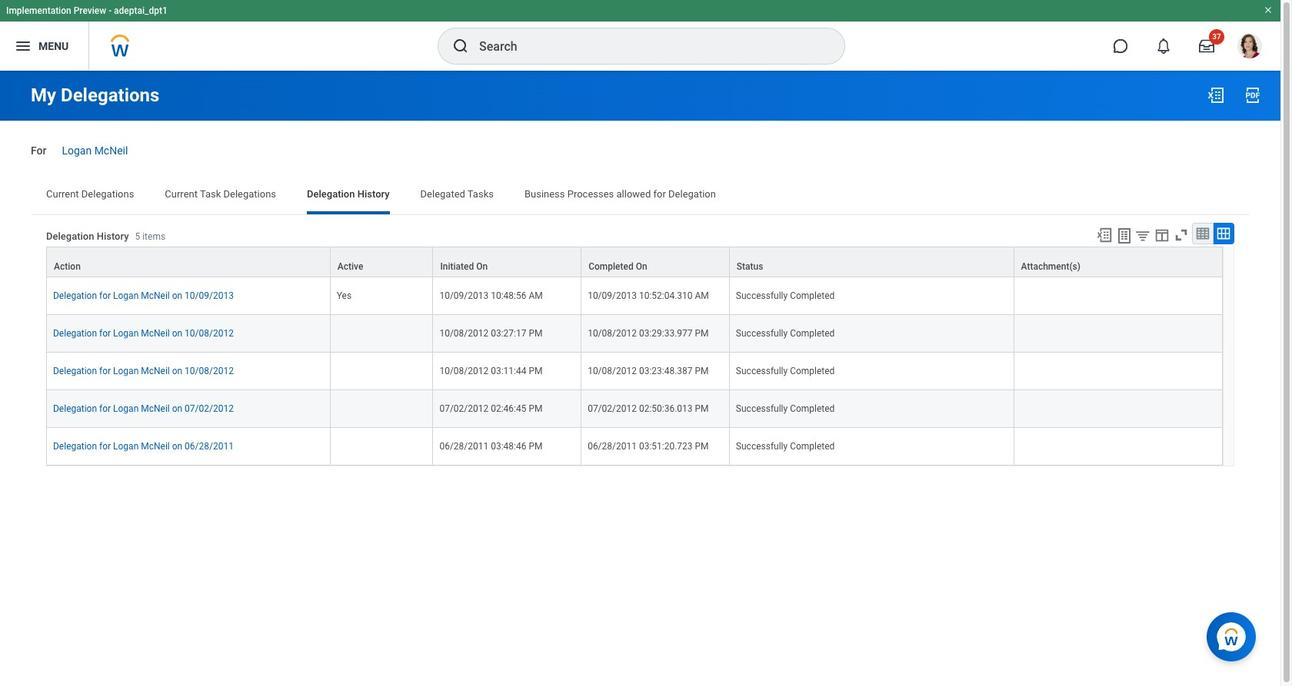 Task type: locate. For each thing, give the bounding box(es) containing it.
logan down delegation for logan mcneil on 07/02/2012
[[113, 442, 139, 452]]

1 on from the top
[[172, 291, 182, 301]]

for up the 'delegation for logan mcneil on 07/02/2012' link
[[99, 366, 111, 377]]

logan inside the 'delegation for logan mcneil on 07/02/2012' link
[[113, 404, 139, 415]]

successfully for 07/02/2012 02:50:36.013 pm
[[736, 404, 788, 415]]

07/02/2012 up delegation for logan mcneil on 06/28/2011 link on the left of the page
[[185, 404, 234, 415]]

1 on from the left
[[476, 261, 488, 272]]

history up the active popup button
[[357, 188, 390, 200]]

pm right 03:23:48.387
[[695, 366, 709, 377]]

delegations right task
[[223, 188, 276, 200]]

for up delegation for logan mcneil on 06/28/2011 link on the left of the page
[[99, 404, 111, 415]]

1 vertical spatial delegation for logan mcneil on 10/08/2012 link
[[53, 363, 234, 377]]

processes
[[567, 188, 614, 200]]

on down action popup button
[[172, 291, 182, 301]]

row
[[46, 247, 1223, 277], [46, 277, 1223, 315], [46, 315, 1223, 353], [46, 353, 1223, 391], [46, 391, 1223, 428], [46, 428, 1223, 466]]

pm for 06/28/2011 03:48:46 pm
[[529, 442, 543, 452]]

am for 10/09/2013 10:48:56 am
[[529, 291, 543, 301]]

history for delegation history
[[357, 188, 390, 200]]

06/28/2011 left 03:48:46
[[439, 442, 489, 452]]

successfully
[[736, 291, 788, 301], [736, 328, 788, 339], [736, 366, 788, 377], [736, 404, 788, 415], [736, 442, 788, 452]]

current left task
[[165, 188, 198, 200]]

for for 06/28/2011 03:48:46 pm
[[99, 442, 111, 452]]

delegation for logan mcneil on 10/08/2012 link for 10/08/2012 03:11:44 pm
[[53, 363, 234, 377]]

search image
[[451, 37, 470, 55]]

10/08/2012 down action popup button
[[185, 328, 234, 339]]

status button
[[730, 248, 1013, 277]]

2 horizontal spatial 10/09/2013
[[588, 291, 637, 301]]

logan
[[62, 145, 92, 157], [113, 291, 139, 301], [113, 328, 139, 339], [113, 366, 139, 377], [113, 404, 139, 415], [113, 442, 139, 452]]

07/02/2012 left '02:46:45'
[[439, 404, 489, 415]]

3 10/09/2013 from the left
[[588, 291, 637, 301]]

1 horizontal spatial 06/28/2011
[[439, 442, 489, 452]]

3 06/28/2011 from the left
[[588, 442, 637, 452]]

mcneil down delegation for logan mcneil on 10/09/2013
[[141, 328, 170, 339]]

10/08/2012 up the 07/02/2012 02:50:36.013 pm
[[588, 366, 637, 377]]

4 successfully from the top
[[736, 404, 788, 415]]

for down delegation for logan mcneil on 10/09/2013
[[99, 328, 111, 339]]

1 successfully completed element from the top
[[736, 287, 835, 301]]

5
[[135, 232, 140, 242]]

mcneil up the 'delegation for logan mcneil on 07/02/2012' link
[[141, 366, 170, 377]]

click to view/edit grid preferences image
[[1154, 227, 1170, 244]]

1 horizontal spatial am
[[695, 291, 709, 301]]

2 06/28/2011 from the left
[[439, 442, 489, 452]]

on for 10/08/2012 03:11:44 pm
[[172, 366, 182, 377]]

10/09/2013
[[185, 291, 234, 301], [439, 291, 489, 301], [588, 291, 637, 301]]

10/09/2013 for 10/09/2013 10:52:04.310 am
[[588, 291, 637, 301]]

history left 5 at the top left
[[97, 231, 129, 242]]

1 horizontal spatial 10/09/2013
[[439, 291, 489, 301]]

2 on from the top
[[172, 328, 182, 339]]

mcneil down delegation for logan mcneil on 07/02/2012
[[141, 442, 170, 452]]

2 horizontal spatial 06/28/2011
[[588, 442, 637, 452]]

10/08/2012 up the 'delegation for logan mcneil on 07/02/2012' link
[[185, 366, 234, 377]]

0 horizontal spatial on
[[476, 261, 488, 272]]

menu
[[38, 40, 69, 52]]

2 10/09/2013 from the left
[[439, 291, 489, 301]]

successfully completed for 10/08/2012 03:29:33.977 pm
[[736, 328, 835, 339]]

10/08/2012 up 10/08/2012 03:23:48.387 pm
[[588, 328, 637, 339]]

attachment(s) button
[[1014, 248, 1222, 277]]

2 delegation for logan mcneil on 10/08/2012 link from the top
[[53, 363, 234, 377]]

07/02/2012 for 07/02/2012 02:50:36.013 pm
[[588, 404, 637, 415]]

mcneil up the current delegations
[[94, 145, 128, 157]]

on down delegation for logan mcneil on 10/09/2013
[[172, 328, 182, 339]]

delegations up logan mcneil "link"
[[61, 85, 159, 106]]

am right 10:48:56
[[529, 291, 543, 301]]

mcneil
[[94, 145, 128, 157], [141, 291, 170, 301], [141, 328, 170, 339], [141, 366, 170, 377], [141, 404, 170, 415], [141, 442, 170, 452]]

delegation for logan mcneil on 10/09/2013
[[53, 291, 234, 301]]

logan mcneil
[[62, 145, 128, 157]]

1 horizontal spatial on
[[636, 261, 647, 272]]

on
[[172, 291, 182, 301], [172, 328, 182, 339], [172, 366, 182, 377], [172, 404, 182, 415], [172, 442, 182, 452]]

03:48:46
[[491, 442, 526, 452]]

delegation for logan mcneil on 10/09/2013 link
[[53, 287, 234, 301]]

10/08/2012 03:11:44 pm
[[439, 366, 543, 377]]

1 current from the left
[[46, 188, 79, 200]]

fullscreen image
[[1173, 227, 1190, 244]]

completed on button
[[582, 248, 729, 277]]

0 vertical spatial history
[[357, 188, 390, 200]]

5 row from the top
[[46, 391, 1223, 428]]

1 horizontal spatial current
[[165, 188, 198, 200]]

pm
[[529, 328, 543, 339], [695, 328, 709, 339], [529, 366, 543, 377], [695, 366, 709, 377], [529, 404, 543, 415], [695, 404, 709, 415], [529, 442, 543, 452], [695, 442, 709, 452]]

successfully completed for 10/08/2012 03:23:48.387 pm
[[736, 366, 835, 377]]

pm right 03:48:46
[[529, 442, 543, 452]]

mcneil for 10/09/2013 10:48:56 am
[[141, 291, 170, 301]]

export to worksheets image
[[1115, 227, 1134, 245]]

menu banner
[[0, 0, 1280, 71]]

5 on from the top
[[172, 442, 182, 452]]

10/08/2012 for 10/08/2012 03:11:44 pm
[[439, 366, 489, 377]]

on up the 'delegation for logan mcneil on 07/02/2012' link
[[172, 366, 182, 377]]

am right '10:52:04.310'
[[695, 291, 709, 301]]

0 horizontal spatial am
[[529, 291, 543, 301]]

1 horizontal spatial 07/02/2012
[[439, 404, 489, 415]]

on up delegation for logan mcneil on 06/28/2011 link on the left of the page
[[172, 404, 182, 415]]

logan down delegation for logan mcneil on 10/09/2013
[[113, 328, 139, 339]]

6 row from the top
[[46, 428, 1223, 466]]

1 successfully completed from the top
[[736, 291, 835, 301]]

pm for 10/08/2012 03:23:48.387 pm
[[695, 366, 709, 377]]

03:23:48.387
[[639, 366, 693, 377]]

2 am from the left
[[695, 291, 709, 301]]

10:48:56
[[491, 291, 526, 301]]

on down delegation for logan mcneil on 07/02/2012
[[172, 442, 182, 452]]

pm right 03:29:33.977 on the top of the page
[[695, 328, 709, 339]]

3 successfully completed element from the top
[[736, 363, 835, 377]]

mcneil up delegation for logan mcneil on 06/28/2011 link on the left of the page
[[141, 404, 170, 415]]

for
[[653, 188, 666, 200], [99, 291, 111, 301], [99, 328, 111, 339], [99, 366, 111, 377], [99, 404, 111, 415], [99, 442, 111, 452]]

1 vertical spatial history
[[97, 231, 129, 242]]

export to excel image
[[1096, 227, 1113, 244]]

on for 06/28/2011 03:48:46 pm
[[172, 442, 182, 452]]

1 row from the top
[[46, 247, 1223, 277]]

successfully for 10/09/2013 10:52:04.310 am
[[736, 291, 788, 301]]

logan up the 'delegation for logan mcneil on 07/02/2012' link
[[113, 366, 139, 377]]

0 vertical spatial delegation for logan mcneil on 10/08/2012
[[53, 328, 234, 339]]

pm right 03:27:17
[[529, 328, 543, 339]]

delegation for logan mcneil on 10/08/2012 link up the 'delegation for logan mcneil on 07/02/2012' link
[[53, 363, 234, 377]]

0 horizontal spatial current
[[46, 188, 79, 200]]

0 horizontal spatial history
[[97, 231, 129, 242]]

initiated
[[440, 261, 474, 272]]

03:29:33.977
[[639, 328, 693, 339]]

-
[[109, 5, 112, 16]]

logan down 5 at the top left
[[113, 291, 139, 301]]

for right "allowed"
[[653, 188, 666, 200]]

tasks
[[467, 188, 494, 200]]

export to excel image
[[1207, 86, 1225, 105]]

2 row from the top
[[46, 277, 1223, 315]]

1 horizontal spatial history
[[357, 188, 390, 200]]

row containing action
[[46, 247, 1223, 277]]

3 successfully from the top
[[736, 366, 788, 377]]

delegation for logan mcneil on 10/08/2012 down delegation for logan mcneil on 10/09/2013
[[53, 328, 234, 339]]

2 on from the left
[[636, 261, 647, 272]]

menu button
[[0, 22, 89, 71]]

for down delegation history 5 items
[[99, 291, 111, 301]]

successfully for 10/08/2012 03:23:48.387 pm
[[736, 366, 788, 377]]

delegation for logan mcneil on 10/08/2012 link for 10/08/2012 03:27:17 pm
[[53, 325, 234, 339]]

successfully completed element for 10/08/2012 03:23:48.387 pm
[[736, 363, 835, 377]]

successfully completed element for 07/02/2012 02:50:36.013 pm
[[736, 401, 835, 415]]

logan for 06/28/2011 03:48:46 pm
[[113, 442, 139, 452]]

my delegations main content
[[0, 71, 1280, 522]]

mcneil down action popup button
[[141, 291, 170, 301]]

07/02/2012 02:50:36.013 pm
[[588, 404, 709, 415]]

07/02/2012 for 07/02/2012 02:46:45 pm
[[439, 404, 489, 415]]

row down the 07/02/2012 02:50:36.013 pm
[[46, 428, 1223, 466]]

cell
[[1014, 277, 1223, 315], [330, 315, 433, 353], [1014, 315, 1223, 353], [330, 353, 433, 391], [1014, 353, 1223, 391], [330, 391, 433, 428], [1014, 391, 1223, 428], [330, 428, 433, 466], [1014, 428, 1223, 466]]

2 current from the left
[[165, 188, 198, 200]]

1 07/02/2012 from the left
[[185, 404, 234, 415]]

3 07/02/2012 from the left
[[588, 404, 637, 415]]

my delegations
[[31, 85, 159, 106]]

1 successfully from the top
[[736, 291, 788, 301]]

delegation for logan mcneil on 10/08/2012 for 10/08/2012 03:11:44 pm
[[53, 366, 234, 377]]

for down delegation for logan mcneil on 07/02/2012
[[99, 442, 111, 452]]

on
[[476, 261, 488, 272], [636, 261, 647, 272]]

current
[[46, 188, 79, 200], [165, 188, 198, 200]]

07/02/2012 up 06/28/2011 03:51:20.723 pm
[[588, 404, 637, 415]]

am
[[529, 291, 543, 301], [695, 291, 709, 301]]

1 delegation for logan mcneil on 10/08/2012 link from the top
[[53, 325, 234, 339]]

06/28/2011 down delegation for logan mcneil on 07/02/2012
[[185, 442, 234, 452]]

logan inside delegation for logan mcneil on 10/09/2013 link
[[113, 291, 139, 301]]

successfully completed for 10/09/2013 10:52:04.310 am
[[736, 291, 835, 301]]

4 on from the top
[[172, 404, 182, 415]]

10/08/2012 left 03:11:44
[[439, 366, 489, 377]]

logan right "for"
[[62, 145, 92, 157]]

row up 10/08/2012 03:23:48.387 pm
[[46, 315, 1223, 353]]

delegation for logan mcneil on 10/08/2012 up the 'delegation for logan mcneil on 07/02/2012' link
[[53, 366, 234, 377]]

06/28/2011 03:51:20.723 pm
[[588, 442, 709, 452]]

02:46:45
[[491, 404, 526, 415]]

4 successfully completed from the top
[[736, 404, 835, 415]]

row up 06/28/2011 03:51:20.723 pm
[[46, 391, 1223, 428]]

1 am from the left
[[529, 291, 543, 301]]

1 10/09/2013 from the left
[[185, 291, 234, 301]]

successfully completed element
[[736, 287, 835, 301], [736, 325, 835, 339], [736, 363, 835, 377], [736, 401, 835, 415], [736, 438, 835, 452]]

1 vertical spatial delegation for logan mcneil on 10/08/2012
[[53, 366, 234, 377]]

toolbar
[[1089, 223, 1234, 247]]

logan inside delegation for logan mcneil on 06/28/2011 link
[[113, 442, 139, 452]]

on for 10/08/2012 03:27:17 pm
[[172, 328, 182, 339]]

completed for 10/08/2012 03:23:48.387 pm
[[790, 366, 835, 377]]

37 button
[[1190, 29, 1224, 63]]

0 vertical spatial delegation for logan mcneil on 10/08/2012 link
[[53, 325, 234, 339]]

mcneil inside "link"
[[94, 145, 128, 157]]

06/28/2011 down the 07/02/2012 02:50:36.013 pm
[[588, 442, 637, 452]]

3 on from the top
[[172, 366, 182, 377]]

10/09/2013 down completed on
[[588, 291, 637, 301]]

on up 10/09/2013 10:52:04.310 am
[[636, 261, 647, 272]]

row up 10/09/2013 10:52:04.310 am
[[46, 247, 1223, 277]]

0 horizontal spatial 10/09/2013
[[185, 291, 234, 301]]

10/08/2012 left 03:27:17
[[439, 328, 489, 339]]

2 horizontal spatial 07/02/2012
[[588, 404, 637, 415]]

2 successfully completed from the top
[[736, 328, 835, 339]]

history
[[357, 188, 390, 200], [97, 231, 129, 242]]

delegations up delegation history 5 items
[[81, 188, 134, 200]]

2 07/02/2012 from the left
[[439, 404, 489, 415]]

delegations
[[61, 85, 159, 106], [81, 188, 134, 200], [223, 188, 276, 200]]

0 horizontal spatial 06/28/2011
[[185, 442, 234, 452]]

07/02/2012
[[185, 404, 234, 415], [439, 404, 489, 415], [588, 404, 637, 415]]

row up the 07/02/2012 02:50:36.013 pm
[[46, 353, 1223, 391]]

2 delegation for logan mcneil on 10/08/2012 from the top
[[53, 366, 234, 377]]

successfully completed
[[736, 291, 835, 301], [736, 328, 835, 339], [736, 366, 835, 377], [736, 404, 835, 415], [736, 442, 835, 452]]

tab list
[[31, 177, 1250, 214]]

delegation for logan mcneil on 10/08/2012 link
[[53, 325, 234, 339], [53, 363, 234, 377]]

successfully completed for 07/02/2012 02:50:36.013 pm
[[736, 404, 835, 415]]

delegation
[[307, 188, 355, 200], [668, 188, 716, 200], [46, 231, 94, 242], [53, 291, 97, 301], [53, 328, 97, 339], [53, 366, 97, 377], [53, 404, 97, 415], [53, 442, 97, 452]]

close environment banner image
[[1264, 5, 1273, 15]]

adeptai_dpt1
[[114, 5, 168, 16]]

3 successfully completed from the top
[[736, 366, 835, 377]]

completed for 10/08/2012 03:29:33.977 pm
[[790, 328, 835, 339]]

current down "for"
[[46, 188, 79, 200]]

10/08/2012 for 10/08/2012 03:29:33.977 pm
[[588, 328, 637, 339]]

1 delegation for logan mcneil on 10/08/2012 from the top
[[53, 328, 234, 339]]

justify image
[[14, 37, 32, 55]]

delegation for logan mcneil on 07/02/2012
[[53, 404, 234, 415]]

pm right 03:11:44
[[529, 366, 543, 377]]

5 successfully completed from the top
[[736, 442, 835, 452]]

pm right "03:51:20.723"
[[695, 442, 709, 452]]

2 successfully completed element from the top
[[736, 325, 835, 339]]

pm right '02:46:45'
[[529, 404, 543, 415]]

allowed
[[616, 188, 651, 200]]

delegations for current delegations
[[81, 188, 134, 200]]

0 horizontal spatial 07/02/2012
[[185, 404, 234, 415]]

completed
[[588, 261, 633, 272], [790, 291, 835, 301], [790, 328, 835, 339], [790, 366, 835, 377], [790, 404, 835, 415], [790, 442, 835, 452]]

delegation for logan mcneil on 07/02/2012 link
[[53, 401, 234, 415]]

5 successfully completed element from the top
[[736, 438, 835, 452]]

implementation preview -   adeptai_dpt1
[[6, 5, 168, 16]]

on right 'initiated'
[[476, 261, 488, 272]]

row down completed on
[[46, 277, 1223, 315]]

on for 07/02/2012 02:46:45 pm
[[172, 404, 182, 415]]

mcneil for 10/08/2012 03:11:44 pm
[[141, 366, 170, 377]]

10/08/2012
[[185, 328, 234, 339], [439, 328, 489, 339], [588, 328, 637, 339], [185, 366, 234, 377], [439, 366, 489, 377], [588, 366, 637, 377]]

06/28/2011
[[185, 442, 234, 452], [439, 442, 489, 452], [588, 442, 637, 452]]

pm right 02:50:36.013
[[695, 404, 709, 415]]

delegation for logan mcneil on 10/08/2012 link down delegation for logan mcneil on 10/09/2013
[[53, 325, 234, 339]]

2 successfully from the top
[[736, 328, 788, 339]]

tab list containing current delegations
[[31, 177, 1250, 214]]

logan up delegation for logan mcneil on 06/28/2011 link on the left of the page
[[113, 404, 139, 415]]

delegation for logan mcneil on 10/08/2012
[[53, 328, 234, 339], [53, 366, 234, 377]]

10/09/2013 10:52:04.310 am
[[588, 291, 709, 301]]

10/09/2013 down action popup button
[[185, 291, 234, 301]]

10/09/2013 down initiated on
[[439, 291, 489, 301]]

5 successfully from the top
[[736, 442, 788, 452]]

delegation for logan mcneil on 10/08/2012 for 10/08/2012 03:27:17 pm
[[53, 328, 234, 339]]

4 successfully completed element from the top
[[736, 401, 835, 415]]



Task type: describe. For each thing, give the bounding box(es) containing it.
10:52:04.310
[[639, 291, 693, 301]]

initiated on button
[[433, 248, 581, 277]]

pm for 07/02/2012 02:46:45 pm
[[529, 404, 543, 415]]

delegated tasks
[[420, 188, 494, 200]]

on for completed on
[[636, 261, 647, 272]]

07/02/2012 02:46:45 pm
[[439, 404, 543, 415]]

completed for 10/09/2013 10:52:04.310 am
[[790, 291, 835, 301]]

10/08/2012 03:29:33.977 pm
[[588, 328, 709, 339]]

for for 07/02/2012 02:46:45 pm
[[99, 404, 111, 415]]

successfully completed element for 06/28/2011 03:51:20.723 pm
[[736, 438, 835, 452]]

logan for 07/02/2012 02:46:45 pm
[[113, 404, 139, 415]]

inbox large image
[[1199, 38, 1214, 54]]

completed inside completed on popup button
[[588, 261, 633, 272]]

03:11:44
[[491, 366, 526, 377]]

delegations for my delegations
[[61, 85, 159, 106]]

pm for 06/28/2011 03:51:20.723 pm
[[695, 442, 709, 452]]

current delegations
[[46, 188, 134, 200]]

logan for 10/09/2013 10:48:56 am
[[113, 291, 139, 301]]

implementation
[[6, 5, 71, 16]]

4 row from the top
[[46, 353, 1223, 391]]

current for current delegations
[[46, 188, 79, 200]]

action
[[54, 261, 81, 272]]

successfully completed element for 10/08/2012 03:29:33.977 pm
[[736, 325, 835, 339]]

06/28/2011 03:48:46 pm
[[439, 442, 543, 452]]

02:50:36.013
[[639, 404, 693, 415]]

active button
[[330, 248, 433, 277]]

toolbar inside my delegations main content
[[1089, 223, 1234, 247]]

history for delegation history 5 items
[[97, 231, 129, 242]]

mcneil for 06/28/2011 03:48:46 pm
[[141, 442, 170, 452]]

for for 10/09/2013 10:48:56 am
[[99, 291, 111, 301]]

logan inside logan mcneil "link"
[[62, 145, 92, 157]]

10/08/2012 for 10/08/2012 03:23:48.387 pm
[[588, 366, 637, 377]]

tab list inside my delegations main content
[[31, 177, 1250, 214]]

current for current task delegations
[[165, 188, 198, 200]]

delegation for logan mcneil on 06/28/2011 link
[[53, 438, 234, 452]]

view printable version (pdf) image
[[1244, 86, 1262, 105]]

yes
[[337, 291, 352, 301]]

completed for 06/28/2011 03:51:20.723 pm
[[790, 442, 835, 452]]

business processes allowed for delegation
[[524, 188, 716, 200]]

active
[[337, 261, 363, 272]]

for for 10/08/2012 03:11:44 pm
[[99, 366, 111, 377]]

current task delegations
[[165, 188, 276, 200]]

initiated on
[[440, 261, 488, 272]]

mcneil for 10/08/2012 03:27:17 pm
[[141, 328, 170, 339]]

10/08/2012 03:27:17 pm
[[439, 328, 543, 339]]

10/08/2012 for 10/08/2012 03:27:17 pm
[[439, 328, 489, 339]]

preview
[[74, 5, 106, 16]]

pm for 10/08/2012 03:29:33.977 pm
[[695, 328, 709, 339]]

business
[[524, 188, 565, 200]]

logan mcneil link
[[62, 142, 128, 157]]

logan for 10/08/2012 03:27:17 pm
[[113, 328, 139, 339]]

37
[[1212, 32, 1221, 41]]

for
[[31, 145, 46, 157]]

successfully completed element for 10/09/2013 10:52:04.310 am
[[736, 287, 835, 301]]

successfully for 10/08/2012 03:29:33.977 pm
[[736, 328, 788, 339]]

delegation for logan mcneil on 06/28/2011
[[53, 442, 234, 452]]

pm for 07/02/2012 02:50:36.013 pm
[[695, 404, 709, 415]]

select to filter grid data image
[[1134, 227, 1151, 244]]

for for 10/08/2012 03:27:17 pm
[[99, 328, 111, 339]]

successfully for 06/28/2011 03:51:20.723 pm
[[736, 442, 788, 452]]

row containing delegation for logan mcneil on 06/28/2011
[[46, 428, 1223, 466]]

task
[[200, 188, 221, 200]]

completed on
[[588, 261, 647, 272]]

on for initiated on
[[476, 261, 488, 272]]

07/02/2012 inside the 'delegation for logan mcneil on 07/02/2012' link
[[185, 404, 234, 415]]

delegation history 5 items
[[46, 231, 165, 242]]

successfully completed for 06/28/2011 03:51:20.723 pm
[[736, 442, 835, 452]]

row containing delegation for logan mcneil on 10/09/2013
[[46, 277, 1223, 315]]

delegated
[[420, 188, 465, 200]]

on for 10/09/2013 10:48:56 am
[[172, 291, 182, 301]]

action button
[[47, 248, 330, 277]]

1 06/28/2011 from the left
[[185, 442, 234, 452]]

Search Workday  search field
[[479, 29, 813, 63]]

10/09/2013 for 10/09/2013 10:48:56 am
[[439, 291, 489, 301]]

delegation history
[[307, 188, 390, 200]]

06/28/2011 for 06/28/2011 03:51:20.723 pm
[[588, 442, 637, 452]]

03:27:17
[[491, 328, 526, 339]]

items
[[142, 232, 165, 242]]

logan for 10/08/2012 03:11:44 pm
[[113, 366, 139, 377]]

am for 10/09/2013 10:52:04.310 am
[[695, 291, 709, 301]]

my
[[31, 85, 56, 106]]

pm for 10/08/2012 03:27:17 pm
[[529, 328, 543, 339]]

pm for 10/08/2012 03:11:44 pm
[[529, 366, 543, 377]]

status
[[737, 261, 763, 272]]

profile logan mcneil image
[[1237, 34, 1262, 62]]

attachment(s)
[[1021, 261, 1081, 272]]

notifications large image
[[1156, 38, 1171, 54]]

row containing delegation for logan mcneil on 07/02/2012
[[46, 391, 1223, 428]]

3 row from the top
[[46, 315, 1223, 353]]

table image
[[1195, 226, 1210, 241]]

expand table image
[[1216, 226, 1231, 241]]

10/08/2012 03:23:48.387 pm
[[588, 366, 709, 377]]

completed for 07/02/2012 02:50:36.013 pm
[[790, 404, 835, 415]]

10/09/2013 10:48:56 am
[[439, 291, 543, 301]]

03:51:20.723
[[639, 442, 693, 452]]

06/28/2011 for 06/28/2011 03:48:46 pm
[[439, 442, 489, 452]]

mcneil for 07/02/2012 02:46:45 pm
[[141, 404, 170, 415]]



Task type: vqa. For each thing, say whether or not it's contained in the screenshot.
Successfully Completed 'Element' for 06/28/2011 03:51:20.723 PM
yes



